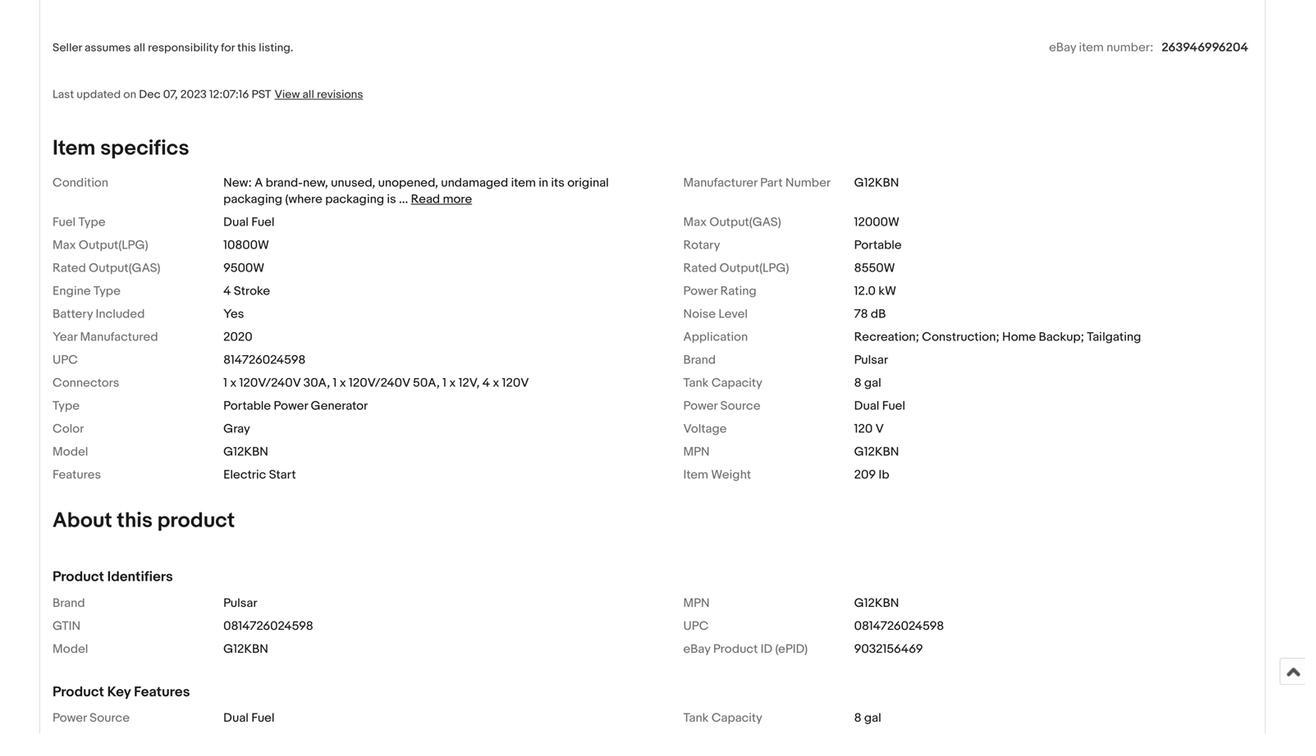 Task type: describe. For each thing, give the bounding box(es) containing it.
1 vertical spatial features
[[134, 684, 190, 702]]

electric
[[223, 468, 266, 483]]

1 vertical spatial brand
[[53, 596, 85, 611]]

about
[[53, 509, 112, 534]]

revisions
[[317, 88, 363, 102]]

lb
[[879, 468, 890, 483]]

battery included
[[53, 307, 145, 322]]

portable for portable power generator
[[223, 399, 271, 414]]

ebay for ebay item number: 263946996204
[[1049, 40, 1077, 55]]

type for engine type
[[93, 284, 121, 299]]

recreation;
[[854, 330, 920, 345]]

rating
[[721, 284, 757, 299]]

color
[[53, 422, 84, 437]]

mpn for g12kbn
[[684, 445, 710, 460]]

8 for dual fuel
[[854, 712, 862, 726]]

identifiers
[[107, 569, 173, 586]]

electric start
[[223, 468, 296, 483]]

manufacturer part number
[[684, 176, 831, 191]]

g12kbn for model
[[854, 445, 899, 460]]

seller assumes all responsibility for this listing.
[[53, 41, 293, 55]]

product identifiers
[[53, 569, 173, 586]]

manufactured
[[80, 330, 158, 345]]

unused,
[[331, 176, 375, 191]]

120
[[854, 422, 873, 437]]

2 1 from the left
[[333, 376, 337, 391]]

1 x from the left
[[230, 376, 237, 391]]

is
[[387, 192, 396, 207]]

ebay product id (epid)
[[684, 642, 808, 657]]

120 v
[[854, 422, 884, 437]]

9032156469
[[854, 642, 923, 657]]

unopened,
[[378, 176, 438, 191]]

engine
[[53, 284, 91, 299]]

rated for rated output(gas)
[[53, 261, 86, 276]]

weight
[[711, 468, 751, 483]]

upc for 814726024598
[[53, 353, 78, 368]]

item inside new: a brand-new, unused, unopened, undamaged item in its original packaging (where packaging is ...
[[511, 176, 536, 191]]

listing.
[[259, 41, 293, 55]]

tank capacity for 1 x 120v/240v 30a, 1 x 120v/240v 50a, 1 x 12v, 4 x 120v
[[684, 376, 763, 391]]

dual fuel for tank capacity
[[223, 712, 275, 726]]

v
[[876, 422, 884, 437]]

assumes
[[85, 41, 131, 55]]

db
[[871, 307, 886, 322]]

1 horizontal spatial this
[[237, 41, 256, 55]]

30a,
[[304, 376, 330, 391]]

a
[[255, 176, 263, 191]]

product for product identifiers
[[53, 569, 104, 586]]

gal for 1 x 120v/240v 30a, 1 x 120v/240v 50a, 1 x 12v, 4 x 120v
[[865, 376, 882, 391]]

ebay item number: 263946996204
[[1049, 40, 1249, 55]]

year manufactured
[[53, 330, 158, 345]]

gray
[[223, 422, 250, 437]]

rotary
[[684, 238, 721, 253]]

1 vertical spatial product
[[713, 642, 758, 657]]

78
[[854, 307, 868, 322]]

yes
[[223, 307, 244, 322]]

undamaged
[[441, 176, 508, 191]]

kw
[[879, 284, 897, 299]]

tailgating
[[1087, 330, 1142, 345]]

1 horizontal spatial item
[[1079, 40, 1104, 55]]

12v,
[[459, 376, 480, 391]]

pst
[[252, 88, 271, 102]]

item specifics
[[53, 136, 189, 161]]

item for item specifics
[[53, 136, 96, 161]]

8 gal for dual fuel
[[854, 712, 882, 726]]

8 for 1 x 120v/240v 30a, 1 x 120v/240v 50a, 1 x 12v, 4 x 120v
[[854, 376, 862, 391]]

209 lb
[[854, 468, 890, 483]]

power up noise
[[684, 284, 718, 299]]

0814726024598 for upc
[[854, 619, 944, 634]]

stroke
[[234, 284, 270, 299]]

updated
[[77, 88, 121, 102]]

more
[[443, 192, 472, 207]]

2020
[[223, 330, 253, 345]]

rated output(gas)
[[53, 261, 161, 276]]

209
[[854, 468, 876, 483]]

120v
[[502, 376, 529, 391]]

home
[[1003, 330, 1036, 345]]

generator
[[311, 399, 368, 414]]

type for fuel type
[[78, 215, 106, 230]]

1 packaging from the left
[[223, 192, 282, 207]]

output(lpg) for rated output(lpg)
[[720, 261, 789, 276]]

original
[[568, 176, 609, 191]]

07,
[[163, 88, 178, 102]]

max for max output(gas)
[[684, 215, 707, 230]]

part
[[760, 176, 783, 191]]

specifics
[[100, 136, 189, 161]]

condition
[[53, 176, 108, 191]]

product
[[157, 509, 235, 534]]

output(gas) for rated output(gas)
[[89, 261, 161, 276]]

read more button
[[411, 192, 472, 207]]

number
[[786, 176, 831, 191]]

dual for tank capacity
[[223, 712, 249, 726]]

power down product key features
[[53, 712, 87, 726]]

last
[[53, 88, 74, 102]]

read more
[[411, 192, 472, 207]]

12000w
[[854, 215, 900, 230]]

view
[[275, 88, 300, 102]]

connectors
[[53, 376, 119, 391]]

fuel type
[[53, 215, 106, 230]]

4 stroke
[[223, 284, 270, 299]]

max output(gas)
[[684, 215, 781, 230]]

manufacturer
[[684, 176, 758, 191]]

263946996204
[[1162, 40, 1249, 55]]

0 horizontal spatial 4
[[223, 284, 231, 299]]

on
[[123, 88, 136, 102]]

2 vertical spatial type
[[53, 399, 80, 414]]

product key features
[[53, 684, 190, 702]]

0 horizontal spatial power source
[[53, 712, 130, 726]]

8550w
[[854, 261, 895, 276]]

dec
[[139, 88, 161, 102]]

...
[[399, 192, 408, 207]]

12:07:16
[[209, 88, 249, 102]]

capacity for 1 x 120v/240v 30a, 1 x 120v/240v 50a, 1 x 12v, 4 x 120v
[[712, 376, 763, 391]]

12.0 kw
[[854, 284, 897, 299]]

3 1 from the left
[[443, 376, 447, 391]]



Task type: locate. For each thing, give the bounding box(es) containing it.
gal down 9032156469
[[865, 712, 882, 726]]

backup;
[[1039, 330, 1085, 345]]

dual for max output(gas)
[[223, 215, 249, 230]]

capacity for dual fuel
[[712, 712, 763, 726]]

dual
[[223, 215, 249, 230], [854, 399, 880, 414], [223, 712, 249, 726]]

0 vertical spatial capacity
[[712, 376, 763, 391]]

features up about
[[53, 468, 101, 483]]

1 120v/240v from the left
[[239, 376, 301, 391]]

1 vertical spatial dual fuel
[[854, 399, 906, 414]]

0 vertical spatial source
[[721, 399, 761, 414]]

max
[[684, 215, 707, 230], [53, 238, 76, 253]]

mpn up ebay product id (epid)
[[684, 596, 710, 611]]

0814726024598 for gtin
[[223, 619, 313, 634]]

120v/240v up generator
[[349, 376, 410, 391]]

2 vertical spatial product
[[53, 684, 104, 702]]

packaging down unused,
[[325, 192, 384, 207]]

power up 'voltage'
[[684, 399, 718, 414]]

product left key
[[53, 684, 104, 702]]

ebay
[[1049, 40, 1077, 55], [684, 642, 711, 657]]

0 horizontal spatial this
[[117, 509, 153, 534]]

0 vertical spatial 8 gal
[[854, 376, 882, 391]]

x
[[230, 376, 237, 391], [340, 376, 346, 391], [449, 376, 456, 391], [493, 376, 499, 391]]

portable for portable
[[854, 238, 902, 253]]

rated for rated output(lpg)
[[684, 261, 717, 276]]

0 vertical spatial dual
[[223, 215, 249, 230]]

1 horizontal spatial 0814726024598
[[854, 619, 944, 634]]

item left "number:"
[[1079, 40, 1104, 55]]

1 horizontal spatial output(gas)
[[710, 215, 781, 230]]

2 8 gal from the top
[[854, 712, 882, 726]]

1 vertical spatial ebay
[[684, 642, 711, 657]]

8 gal
[[854, 376, 882, 391], [854, 712, 882, 726]]

item
[[53, 136, 96, 161], [684, 468, 709, 483]]

2023
[[180, 88, 207, 102]]

g12kbn
[[854, 176, 899, 191], [223, 445, 268, 460], [854, 445, 899, 460], [854, 596, 899, 611], [223, 642, 268, 657]]

1 vertical spatial dual
[[854, 399, 880, 414]]

8 gal for 1 x 120v/240v 30a, 1 x 120v/240v 50a, 1 x 12v, 4 x 120v
[[854, 376, 882, 391]]

1 horizontal spatial 1
[[333, 376, 337, 391]]

ebay left id in the right bottom of the page
[[684, 642, 711, 657]]

new:
[[223, 176, 252, 191]]

1 vertical spatial mpn
[[684, 596, 710, 611]]

1 vertical spatial 4
[[483, 376, 490, 391]]

1 horizontal spatial item
[[684, 468, 709, 483]]

this right 'for'
[[237, 41, 256, 55]]

0 vertical spatial product
[[53, 569, 104, 586]]

8
[[854, 376, 862, 391], [854, 712, 862, 726]]

noise level
[[684, 307, 748, 322]]

(where
[[285, 192, 323, 207]]

power down 30a,
[[274, 399, 308, 414]]

portable down "12000w"
[[854, 238, 902, 253]]

in
[[539, 176, 549, 191]]

2 tank capacity from the top
[[684, 712, 763, 726]]

0 horizontal spatial 0814726024598
[[223, 619, 313, 634]]

1 8 from the top
[[854, 376, 862, 391]]

tank capacity down ebay product id (epid)
[[684, 712, 763, 726]]

product up the gtin
[[53, 569, 104, 586]]

responsibility
[[148, 41, 218, 55]]

0 vertical spatial dual fuel
[[223, 215, 275, 230]]

voltage
[[684, 422, 727, 437]]

0 horizontal spatial pulsar
[[223, 596, 257, 611]]

its
[[551, 176, 565, 191]]

2 vertical spatial dual fuel
[[223, 712, 275, 726]]

1 horizontal spatial rated
[[684, 261, 717, 276]]

1 vertical spatial pulsar
[[223, 596, 257, 611]]

power source down key
[[53, 712, 130, 726]]

rated down rotary
[[684, 261, 717, 276]]

1 vertical spatial gal
[[865, 712, 882, 726]]

1 horizontal spatial brand
[[684, 353, 716, 368]]

78 db
[[854, 307, 886, 322]]

1 horizontal spatial packaging
[[325, 192, 384, 207]]

1 horizontal spatial all
[[303, 88, 314, 102]]

0 vertical spatial item
[[53, 136, 96, 161]]

0 horizontal spatial source
[[90, 712, 130, 726]]

source up 'voltage'
[[721, 399, 761, 414]]

2 8 from the top
[[854, 712, 862, 726]]

2 horizontal spatial 1
[[443, 376, 447, 391]]

0 horizontal spatial portable
[[223, 399, 271, 414]]

1 gal from the top
[[865, 376, 882, 391]]

this right about
[[117, 509, 153, 534]]

0 vertical spatial 8
[[854, 376, 862, 391]]

construction;
[[922, 330, 1000, 345]]

2 vertical spatial dual
[[223, 712, 249, 726]]

0 horizontal spatial all
[[134, 41, 145, 55]]

g12kbn for brand
[[854, 596, 899, 611]]

power source up 'voltage'
[[684, 399, 761, 414]]

tank capacity for dual fuel
[[684, 712, 763, 726]]

0814726024598
[[223, 619, 313, 634], [854, 619, 944, 634]]

0 horizontal spatial upc
[[53, 353, 78, 368]]

model down color
[[53, 445, 88, 460]]

item up condition
[[53, 136, 96, 161]]

1 x 120v/240v 30a, 1 x 120v/240v 50a, 1 x 12v, 4 x 120v
[[223, 376, 529, 391]]

rated up engine
[[53, 261, 86, 276]]

max down 'fuel type'
[[53, 238, 76, 253]]

view all revisions link
[[271, 87, 363, 102]]

0 vertical spatial this
[[237, 41, 256, 55]]

1 tank capacity from the top
[[684, 376, 763, 391]]

id
[[761, 642, 773, 657]]

1 down the 814726024598
[[223, 376, 227, 391]]

max output(lpg)
[[53, 238, 148, 253]]

item left the weight
[[684, 468, 709, 483]]

0 horizontal spatial 120v/240v
[[239, 376, 301, 391]]

1 vertical spatial source
[[90, 712, 130, 726]]

application
[[684, 330, 748, 345]]

1 right 30a,
[[333, 376, 337, 391]]

1 vertical spatial item
[[684, 468, 709, 483]]

1 vertical spatial this
[[117, 509, 153, 534]]

2 tank from the top
[[684, 712, 709, 726]]

0 vertical spatial model
[[53, 445, 88, 460]]

0 vertical spatial pulsar
[[854, 353, 889, 368]]

power source
[[684, 399, 761, 414], [53, 712, 130, 726]]

x left 120v
[[493, 376, 499, 391]]

year
[[53, 330, 77, 345]]

x up generator
[[340, 376, 346, 391]]

2 capacity from the top
[[712, 712, 763, 726]]

2 rated from the left
[[684, 261, 717, 276]]

50a,
[[413, 376, 440, 391]]

0 horizontal spatial rated
[[53, 261, 86, 276]]

pulsar
[[854, 353, 889, 368], [223, 596, 257, 611]]

1 vertical spatial capacity
[[712, 712, 763, 726]]

1 0814726024598 from the left
[[223, 619, 313, 634]]

fuel
[[53, 215, 76, 230], [251, 215, 275, 230], [883, 399, 906, 414], [251, 712, 275, 726]]

1 vertical spatial 8 gal
[[854, 712, 882, 726]]

12.0
[[854, 284, 876, 299]]

2 gal from the top
[[865, 712, 882, 726]]

brand up the gtin
[[53, 596, 85, 611]]

last updated on dec 07, 2023 12:07:16 pst view all revisions
[[53, 88, 363, 102]]

about this product
[[53, 509, 235, 534]]

item left in
[[511, 176, 536, 191]]

814726024598
[[223, 353, 306, 368]]

output(lpg) up rating
[[720, 261, 789, 276]]

0 vertical spatial max
[[684, 215, 707, 230]]

0 vertical spatial power source
[[684, 399, 761, 414]]

read
[[411, 192, 440, 207]]

0 vertical spatial gal
[[865, 376, 882, 391]]

upc
[[53, 353, 78, 368], [684, 619, 709, 634]]

packaging down a
[[223, 192, 282, 207]]

1 vertical spatial item
[[511, 176, 536, 191]]

upc up ebay product id (epid)
[[684, 619, 709, 634]]

type down rated output(gas)
[[93, 284, 121, 299]]

output(lpg) up rated output(gas)
[[79, 238, 148, 253]]

battery
[[53, 307, 93, 322]]

rated output(lpg)
[[684, 261, 789, 276]]

1 vertical spatial max
[[53, 238, 76, 253]]

4 x from the left
[[493, 376, 499, 391]]

dual fuel for max output(gas)
[[223, 215, 275, 230]]

0 vertical spatial mpn
[[684, 445, 710, 460]]

4 up "yes"
[[223, 284, 231, 299]]

product for product key features
[[53, 684, 104, 702]]

1 vertical spatial upc
[[684, 619, 709, 634]]

0 vertical spatial type
[[78, 215, 106, 230]]

output(lpg) for max output(lpg)
[[79, 238, 148, 253]]

2 mpn from the top
[[684, 596, 710, 611]]

1 vertical spatial portable
[[223, 399, 271, 414]]

new,
[[303, 176, 328, 191]]

1 mpn from the top
[[684, 445, 710, 460]]

0 horizontal spatial item
[[53, 136, 96, 161]]

packaging
[[223, 192, 282, 207], [325, 192, 384, 207]]

1 vertical spatial model
[[53, 642, 88, 657]]

1 vertical spatial power source
[[53, 712, 130, 726]]

0 vertical spatial tank capacity
[[684, 376, 763, 391]]

1 horizontal spatial max
[[684, 215, 707, 230]]

gal for dual fuel
[[865, 712, 882, 726]]

mpn for pulsar
[[684, 596, 710, 611]]

8 gal up the 120 v
[[854, 376, 882, 391]]

max for max output(lpg)
[[53, 238, 76, 253]]

1 tank from the top
[[684, 376, 709, 391]]

key
[[107, 684, 131, 702]]

model down the gtin
[[53, 642, 88, 657]]

1 vertical spatial output(lpg)
[[720, 261, 789, 276]]

1 vertical spatial type
[[93, 284, 121, 299]]

source down key
[[90, 712, 130, 726]]

model for ebay product id (epid)
[[53, 642, 88, 657]]

1 model from the top
[[53, 445, 88, 460]]

0 horizontal spatial max
[[53, 238, 76, 253]]

1 horizontal spatial power source
[[684, 399, 761, 414]]

1 horizontal spatial pulsar
[[854, 353, 889, 368]]

4 right 12v,
[[483, 376, 490, 391]]

gal up the 120 v
[[865, 376, 882, 391]]

0 horizontal spatial 1
[[223, 376, 227, 391]]

capacity down ebay product id (epid)
[[712, 712, 763, 726]]

0 vertical spatial portable
[[854, 238, 902, 253]]

start
[[269, 468, 296, 483]]

noise
[[684, 307, 716, 322]]

brand down application
[[684, 353, 716, 368]]

source
[[721, 399, 761, 414], [90, 712, 130, 726]]

item for item weight
[[684, 468, 709, 483]]

0 horizontal spatial ebay
[[684, 642, 711, 657]]

upc down year
[[53, 353, 78, 368]]

1 vertical spatial output(gas)
[[89, 261, 161, 276]]

1 right 50a,
[[443, 376, 447, 391]]

1 horizontal spatial features
[[134, 684, 190, 702]]

2 120v/240v from the left
[[349, 376, 410, 391]]

1 rated from the left
[[53, 261, 86, 276]]

1 vertical spatial all
[[303, 88, 314, 102]]

power
[[684, 284, 718, 299], [274, 399, 308, 414], [684, 399, 718, 414], [53, 712, 87, 726]]

features right key
[[134, 684, 190, 702]]

2 packaging from the left
[[325, 192, 384, 207]]

(epid)
[[776, 642, 808, 657]]

item weight
[[684, 468, 751, 483]]

ebay left "number:"
[[1049, 40, 1077, 55]]

capacity
[[712, 376, 763, 391], [712, 712, 763, 726]]

8 up the 120
[[854, 376, 862, 391]]

type up 'max output(lpg)'
[[78, 215, 106, 230]]

new: a brand-new, unused, unopened, undamaged item in its original packaging (where packaging is ...
[[223, 176, 609, 207]]

product
[[53, 569, 104, 586], [713, 642, 758, 657], [53, 684, 104, 702]]

1 1 from the left
[[223, 376, 227, 391]]

10800w
[[223, 238, 269, 253]]

output(gas) down manufacturer part number
[[710, 215, 781, 230]]

max up rotary
[[684, 215, 707, 230]]

seller
[[53, 41, 82, 55]]

0 vertical spatial item
[[1079, 40, 1104, 55]]

upc for 0814726024598
[[684, 619, 709, 634]]

brand
[[684, 353, 716, 368], [53, 596, 85, 611]]

1 horizontal spatial upc
[[684, 619, 709, 634]]

3 x from the left
[[449, 376, 456, 391]]

recreation; construction; home backup; tailgating
[[854, 330, 1142, 345]]

2 x from the left
[[340, 376, 346, 391]]

level
[[719, 307, 748, 322]]

brand-
[[266, 176, 303, 191]]

0 horizontal spatial brand
[[53, 596, 85, 611]]

included
[[96, 307, 145, 322]]

0 horizontal spatial features
[[53, 468, 101, 483]]

0 vertical spatial brand
[[684, 353, 716, 368]]

0 horizontal spatial item
[[511, 176, 536, 191]]

1 vertical spatial 8
[[854, 712, 862, 726]]

8 down 9032156469
[[854, 712, 862, 726]]

0 vertical spatial output(gas)
[[710, 215, 781, 230]]

all right view
[[303, 88, 314, 102]]

portable up 'gray'
[[223, 399, 271, 414]]

power rating
[[684, 284, 757, 299]]

model for mpn
[[53, 445, 88, 460]]

2 0814726024598 from the left
[[854, 619, 944, 634]]

1
[[223, 376, 227, 391], [333, 376, 337, 391], [443, 376, 447, 391]]

120v/240v down the 814726024598
[[239, 376, 301, 391]]

0 vertical spatial ebay
[[1049, 40, 1077, 55]]

1 horizontal spatial output(lpg)
[[720, 261, 789, 276]]

0 vertical spatial tank
[[684, 376, 709, 391]]

rated
[[53, 261, 86, 276], [684, 261, 717, 276]]

product left id in the right bottom of the page
[[713, 642, 758, 657]]

ebay for ebay product id (epid)
[[684, 642, 711, 657]]

1 horizontal spatial ebay
[[1049, 40, 1077, 55]]

8 gal down 9032156469
[[854, 712, 882, 726]]

type up color
[[53, 399, 80, 414]]

g12kbn for condition
[[854, 176, 899, 191]]

engine type
[[53, 284, 121, 299]]

number:
[[1107, 40, 1154, 55]]

0 vertical spatial 4
[[223, 284, 231, 299]]

0 vertical spatial upc
[[53, 353, 78, 368]]

2 model from the top
[[53, 642, 88, 657]]

0 vertical spatial output(lpg)
[[79, 238, 148, 253]]

1 8 gal from the top
[[854, 376, 882, 391]]

1 horizontal spatial portable
[[854, 238, 902, 253]]

tank capacity down application
[[684, 376, 763, 391]]

1 capacity from the top
[[712, 376, 763, 391]]

0 vertical spatial features
[[53, 468, 101, 483]]

0 vertical spatial all
[[134, 41, 145, 55]]

1 horizontal spatial source
[[721, 399, 761, 414]]

output(gas) down 'max output(lpg)'
[[89, 261, 161, 276]]

output(gas) for max output(gas)
[[710, 215, 781, 230]]

120v/240v
[[239, 376, 301, 391], [349, 376, 410, 391]]

tank for dual fuel
[[684, 712, 709, 726]]

gtin
[[53, 619, 81, 634]]

mpn down 'voltage'
[[684, 445, 710, 460]]

tank for 1 x 120v/240v 30a, 1 x 120v/240v 50a, 1 x 12v, 4 x 120v
[[684, 376, 709, 391]]

capacity down application
[[712, 376, 763, 391]]

1 vertical spatial tank capacity
[[684, 712, 763, 726]]

all right assumes
[[134, 41, 145, 55]]

1 horizontal spatial 4
[[483, 376, 490, 391]]

0 horizontal spatial output(gas)
[[89, 261, 161, 276]]

x left 12v,
[[449, 376, 456, 391]]

x down the 814726024598
[[230, 376, 237, 391]]

0 horizontal spatial packaging
[[223, 192, 282, 207]]



Task type: vqa. For each thing, say whether or not it's contained in the screenshot.
This to the bottom
yes



